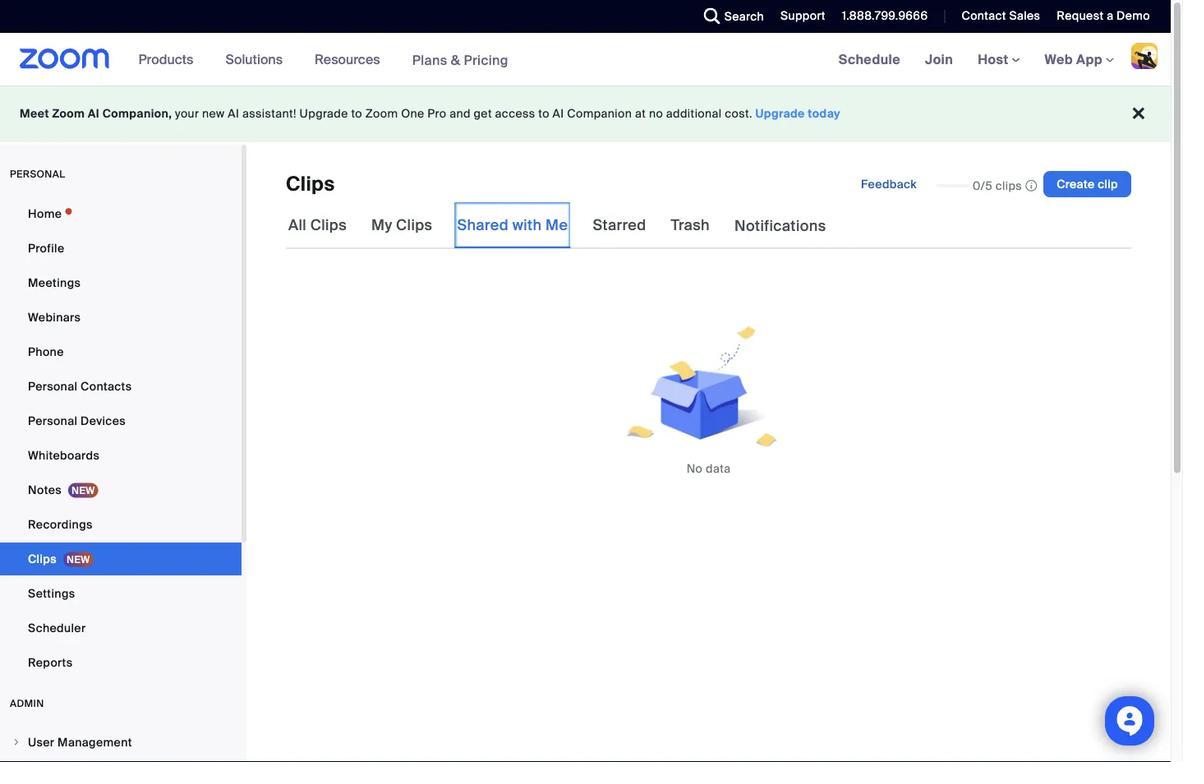 Task type: vqa. For each thing, say whether or not it's contained in the screenshot.
JOIN at the top right
yes



Task type: describe. For each thing, give the bounding box(es) containing it.
your
[[175, 106, 199, 121]]

phone link
[[0, 335, 242, 368]]

my clips tab
[[369, 202, 435, 248]]

shared with me tab
[[455, 202, 571, 248]]

2 zoom from the left
[[366, 106, 398, 121]]

additional
[[667, 106, 722, 121]]

personal devices link
[[0, 404, 242, 437]]

join link
[[913, 33, 966, 85]]

clip
[[1098, 176, 1119, 192]]

clips
[[996, 178, 1023, 193]]

starred
[[593, 216, 647, 235]]

meet
[[20, 106, 49, 121]]

notes link
[[0, 473, 242, 506]]

app
[[1077, 51, 1103, 68]]

1.888.799.9666
[[842, 8, 928, 23]]

notes
[[28, 482, 62, 497]]

0/5
[[973, 178, 993, 193]]

products
[[139, 51, 194, 68]]

with
[[513, 216, 542, 235]]

my
[[372, 216, 393, 235]]

get
[[474, 106, 492, 121]]

user management
[[28, 734, 132, 750]]

scheduler
[[28, 620, 86, 635]]

join
[[926, 51, 954, 68]]

personal contacts
[[28, 379, 132, 394]]

personal for personal devices
[[28, 413, 78, 428]]

no
[[687, 461, 703, 476]]

upgrade today link
[[756, 106, 841, 121]]

user
[[28, 734, 55, 750]]

cost.
[[725, 106, 753, 121]]

whiteboards link
[[0, 439, 242, 472]]

web app button
[[1045, 51, 1115, 68]]

contact sales
[[962, 8, 1041, 23]]

all
[[289, 216, 307, 235]]

search
[[725, 9, 765, 24]]

and
[[450, 106, 471, 121]]

demo
[[1117, 8, 1151, 23]]

1 zoom from the left
[[52, 106, 85, 121]]

meetings
[[28, 275, 81, 290]]

a
[[1107, 8, 1114, 23]]

starred tab
[[591, 202, 649, 248]]

contact
[[962, 8, 1007, 23]]

companion
[[567, 106, 632, 121]]

scheduler link
[[0, 612, 242, 644]]

0/5 clips
[[973, 178, 1023, 193]]

access
[[495, 106, 536, 121]]

products button
[[139, 33, 201, 85]]

&
[[451, 51, 461, 68]]

webinars
[[28, 309, 81, 325]]

1 to from the left
[[351, 106, 363, 121]]

tabs of clips tab list
[[286, 202, 829, 249]]

reports
[[28, 655, 73, 670]]

feedback button
[[848, 171, 931, 197]]

pricing
[[464, 51, 509, 68]]

search button
[[692, 0, 769, 33]]

personal contacts link
[[0, 370, 242, 403]]

request a demo
[[1057, 8, 1151, 23]]

whiteboards
[[28, 448, 100, 463]]

assistant!
[[242, 106, 297, 121]]

phone
[[28, 344, 64, 359]]

new
[[202, 106, 225, 121]]

banner containing products
[[0, 33, 1171, 87]]

shared with me
[[457, 216, 568, 235]]

1 ai from the left
[[88, 106, 100, 121]]

web
[[1045, 51, 1074, 68]]

1 upgrade from the left
[[300, 106, 348, 121]]

clips up all clips
[[286, 171, 335, 197]]

0/5 clips application
[[937, 177, 1038, 194]]

2 upgrade from the left
[[756, 106, 805, 121]]

create
[[1057, 176, 1095, 192]]

host button
[[978, 51, 1021, 68]]

profile picture image
[[1132, 43, 1158, 69]]

zoom logo image
[[20, 49, 110, 69]]

personal devices
[[28, 413, 126, 428]]

home link
[[0, 197, 242, 230]]



Task type: locate. For each thing, give the bounding box(es) containing it.
trash tab
[[669, 202, 713, 248]]

request
[[1057, 8, 1104, 23]]

personal up the whiteboards
[[28, 413, 78, 428]]

3 ai from the left
[[553, 106, 564, 121]]

home
[[28, 206, 62, 221]]

2 to from the left
[[539, 106, 550, 121]]

clips inside tab
[[310, 216, 347, 235]]

pro
[[428, 106, 447, 121]]

0 horizontal spatial ai
[[88, 106, 100, 121]]

ai left companion,
[[88, 106, 100, 121]]

2 personal from the top
[[28, 413, 78, 428]]

management
[[58, 734, 132, 750]]

to
[[351, 106, 363, 121], [539, 106, 550, 121]]

plans
[[412, 51, 448, 68]]

1 horizontal spatial to
[[539, 106, 550, 121]]

clips right "all"
[[310, 216, 347, 235]]

2 horizontal spatial ai
[[553, 106, 564, 121]]

notifications
[[735, 217, 827, 236]]

contact sales link
[[950, 0, 1045, 33], [962, 8, 1041, 23]]

menu item
[[0, 760, 242, 762]]

1 horizontal spatial upgrade
[[756, 106, 805, 121]]

profile link
[[0, 232, 242, 265]]

all clips
[[289, 216, 347, 235]]

personal for personal contacts
[[28, 379, 78, 394]]

upgrade
[[300, 106, 348, 121], [756, 106, 805, 121]]

clips inside 'tab'
[[396, 216, 433, 235]]

devices
[[81, 413, 126, 428]]

webinars link
[[0, 301, 242, 334]]

personal
[[28, 379, 78, 394], [28, 413, 78, 428]]

personal menu menu
[[0, 197, 242, 681]]

personal down phone
[[28, 379, 78, 394]]

settings link
[[0, 577, 242, 610]]

resources
[[315, 51, 380, 68]]

ai right new
[[228, 106, 239, 121]]

admin menu menu
[[0, 727, 242, 762]]

zoom right the meet
[[52, 106, 85, 121]]

meet zoom ai companion, your new ai assistant! upgrade to zoom one pro and get access to ai companion at no additional cost. upgrade today
[[20, 106, 841, 121]]

plans & pricing link
[[412, 51, 509, 68], [412, 51, 509, 68]]

clips link
[[0, 543, 242, 575]]

meetings navigation
[[827, 33, 1171, 87]]

feedback
[[862, 176, 917, 192]]

1.888.799.9666 button up schedule
[[830, 0, 933, 33]]

host
[[978, 51, 1012, 68]]

solutions
[[226, 51, 283, 68]]

no data
[[687, 461, 731, 476]]

trash
[[671, 216, 710, 235]]

0 horizontal spatial zoom
[[52, 106, 85, 121]]

1 vertical spatial personal
[[28, 413, 78, 428]]

sales
[[1010, 8, 1041, 23]]

clips up settings
[[28, 551, 57, 566]]

0 vertical spatial personal
[[28, 379, 78, 394]]

ai
[[88, 106, 100, 121], [228, 106, 239, 121], [553, 106, 564, 121]]

me
[[546, 216, 568, 235]]

0 horizontal spatial upgrade
[[300, 106, 348, 121]]

web app
[[1045, 51, 1103, 68]]

ai left companion on the top of page
[[553, 106, 564, 121]]

contacts
[[81, 379, 132, 394]]

1.888.799.9666 button
[[830, 0, 933, 33], [842, 8, 928, 23]]

upgrade right cost.
[[756, 106, 805, 121]]

request a demo link
[[1045, 0, 1171, 33], [1057, 8, 1151, 23]]

product information navigation
[[126, 33, 521, 87]]

clips
[[286, 171, 335, 197], [310, 216, 347, 235], [396, 216, 433, 235], [28, 551, 57, 566]]

reports link
[[0, 646, 242, 679]]

clips right my
[[396, 216, 433, 235]]

zoom left one
[[366, 106, 398, 121]]

personal
[[10, 168, 65, 180]]

to down the 'resources' dropdown button
[[351, 106, 363, 121]]

right image
[[12, 737, 21, 747]]

plans & pricing
[[412, 51, 509, 68]]

all clips tab
[[286, 202, 349, 248]]

meet zoom ai companion, footer
[[0, 85, 1171, 142]]

create clip
[[1057, 176, 1119, 192]]

banner
[[0, 33, 1171, 87]]

today
[[808, 106, 841, 121]]

one
[[401, 106, 425, 121]]

solutions button
[[226, 33, 290, 85]]

clips inside personal menu menu
[[28, 551, 57, 566]]

support link
[[769, 0, 830, 33], [781, 8, 826, 23]]

2 ai from the left
[[228, 106, 239, 121]]

1 horizontal spatial zoom
[[366, 106, 398, 121]]

to right access
[[539, 106, 550, 121]]

recordings
[[28, 517, 93, 532]]

schedule link
[[827, 33, 913, 85]]

user management menu item
[[0, 727, 242, 758]]

schedule
[[839, 51, 901, 68]]

shared
[[457, 216, 509, 235]]

zoom
[[52, 106, 85, 121], [366, 106, 398, 121]]

my clips
[[372, 216, 433, 235]]

settings
[[28, 586, 75, 601]]

profile
[[28, 240, 64, 256]]

at
[[635, 106, 646, 121]]

1.888.799.9666 button up schedule link
[[842, 8, 928, 23]]

companion,
[[102, 106, 172, 121]]

upgrade down product information 'navigation'
[[300, 106, 348, 121]]

0 horizontal spatial to
[[351, 106, 363, 121]]

support
[[781, 8, 826, 23]]

recordings link
[[0, 508, 242, 541]]

1 horizontal spatial ai
[[228, 106, 239, 121]]

create clip button
[[1044, 171, 1132, 197]]

resources button
[[315, 33, 388, 85]]

meetings link
[[0, 266, 242, 299]]

data
[[706, 461, 731, 476]]

1 personal from the top
[[28, 379, 78, 394]]

no
[[649, 106, 663, 121]]

admin
[[10, 697, 44, 710]]



